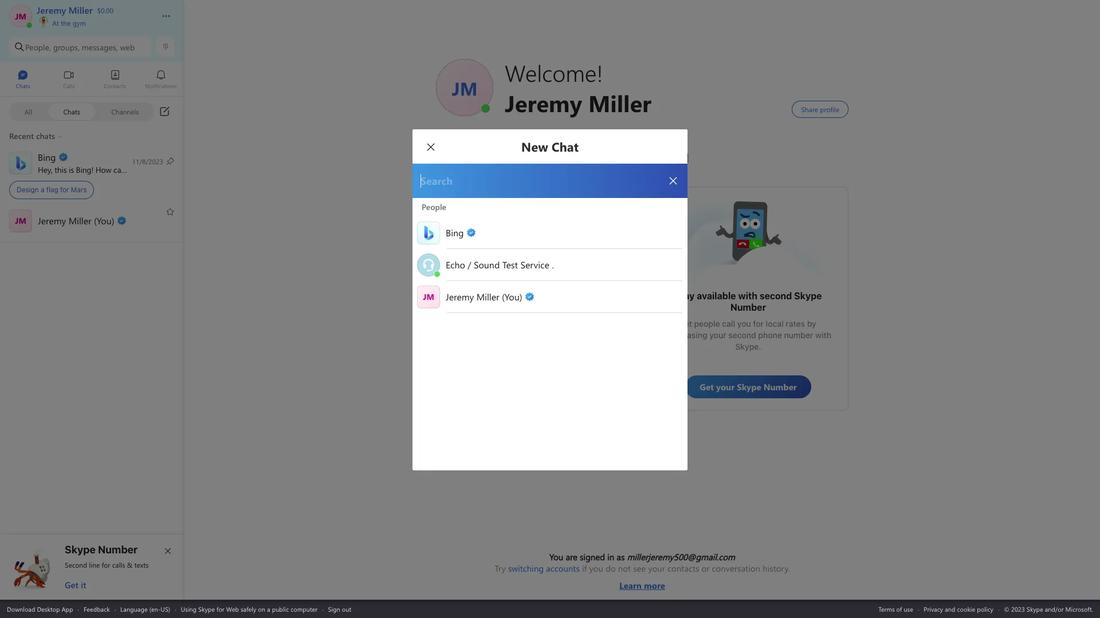 Task type: locate. For each thing, give the bounding box(es) containing it.
you
[[149, 164, 161, 175], [737, 319, 751, 329], [589, 563, 603, 575]]

skype
[[794, 291, 822, 301], [65, 544, 96, 556], [198, 605, 215, 614]]

learn
[[619, 580, 642, 592]]

i
[[128, 164, 130, 175]]

number up call
[[731, 303, 766, 313]]

number
[[731, 303, 766, 313], [98, 544, 138, 556]]

call
[[722, 319, 735, 329]]

.
[[552, 259, 554, 271]]

this
[[55, 164, 67, 175]]

1 horizontal spatial skype
[[198, 605, 215, 614]]

language
[[120, 605, 148, 614]]

you right call
[[737, 319, 751, 329]]

2 horizontal spatial skype
[[794, 291, 822, 301]]

a right on
[[267, 605, 270, 614]]

bing right the is
[[76, 164, 91, 175]]

using skype for web safely on a public computer link
[[181, 605, 318, 614]]

privacy and cookie policy link
[[924, 605, 994, 614]]

second up the local
[[760, 291, 792, 301]]

skype up second
[[65, 544, 96, 556]]

today?
[[164, 164, 186, 175]]

you right help
[[149, 164, 161, 175]]

0 vertical spatial a
[[41, 186, 44, 194]]

privacy and cookie policy
[[924, 605, 994, 614]]

number up calls
[[98, 544, 138, 556]]

0 horizontal spatial a
[[41, 186, 44, 194]]

by
[[807, 319, 816, 329]]

0 vertical spatial number
[[731, 303, 766, 313]]

0 horizontal spatial you
[[149, 164, 161, 175]]

use
[[904, 605, 913, 614]]

gym
[[73, 18, 86, 28]]

you right if
[[589, 563, 603, 575]]

sound
[[474, 259, 500, 271]]

for right line
[[102, 561, 110, 570]]

jeremy
[[446, 291, 474, 303]]

sign
[[328, 605, 340, 614]]

all
[[24, 107, 32, 116]]

sign out
[[328, 605, 351, 614]]

0 horizontal spatial with
[[543, 297, 562, 307]]

skype right using
[[198, 605, 215, 614]]

easy
[[476, 297, 497, 307]]

with
[[738, 291, 758, 301], [543, 297, 562, 307], [815, 331, 832, 340]]

your inside try switching accounts if you do not see your contacts or conversation history. learn more
[[648, 563, 665, 575]]

second
[[65, 561, 87, 570]]

0 vertical spatial skype
[[794, 291, 822, 301]]

miller
[[477, 291, 499, 303]]

echo
[[446, 259, 465, 271]]

1 vertical spatial you
[[737, 319, 751, 329]]

get
[[65, 580, 78, 591]]

contacts
[[668, 563, 699, 575]]

at the gym
[[50, 18, 86, 28]]

&
[[127, 561, 133, 570]]

1 horizontal spatial a
[[267, 605, 270, 614]]

terms
[[879, 605, 895, 614]]

app
[[62, 605, 73, 614]]

your down call
[[710, 331, 726, 340]]

1 horizontal spatial your
[[710, 331, 726, 340]]

people group
[[413, 198, 688, 313]]

meetings
[[499, 297, 541, 307]]

1 vertical spatial second
[[729, 331, 756, 340]]

switching accounts link
[[508, 563, 580, 575]]

skype up by on the bottom right of the page
[[794, 291, 822, 301]]

for
[[60, 186, 69, 194], [753, 319, 764, 329], [102, 561, 110, 570], [217, 605, 224, 614]]

a
[[41, 186, 44, 194], [267, 605, 270, 614]]

skype number
[[65, 544, 138, 556]]

bing up echo
[[446, 227, 464, 239]]

1 horizontal spatial bing
[[446, 227, 464, 239]]

second
[[760, 291, 792, 301], [729, 331, 756, 340]]

available
[[697, 291, 736, 301]]

number inside stay available with second skype number
[[731, 303, 766, 313]]

0 vertical spatial you
[[149, 164, 161, 175]]

more
[[644, 580, 665, 592]]

bing
[[76, 164, 91, 175], [446, 227, 464, 239]]

not
[[618, 563, 631, 575]]

download desktop app link
[[7, 605, 73, 614]]

you
[[550, 552, 563, 563]]

0 horizontal spatial your
[[648, 563, 665, 575]]

1 vertical spatial a
[[267, 605, 270, 614]]

design a flag for mars
[[17, 186, 87, 194]]

0 horizontal spatial number
[[98, 544, 138, 556]]

1 horizontal spatial second
[[760, 291, 792, 301]]

1 horizontal spatial you
[[589, 563, 603, 575]]

if
[[582, 563, 587, 575]]

for right flag
[[60, 186, 69, 194]]

anyone
[[564, 297, 597, 307]]

with down by on the bottom right of the page
[[815, 331, 832, 340]]

1 vertical spatial bing
[[446, 227, 464, 239]]

hey, this is bing ! how can i help you today?
[[38, 164, 188, 175]]

it
[[81, 580, 86, 591]]

can
[[114, 164, 126, 175]]

people, groups, messages, web
[[25, 42, 135, 52]]

conversation
[[712, 563, 760, 575]]

stay
[[675, 291, 695, 301]]

1 horizontal spatial with
[[738, 291, 758, 301]]

a left flag
[[41, 186, 44, 194]]

switching
[[508, 563, 544, 575]]

mars
[[71, 186, 87, 194]]

1 horizontal spatial number
[[731, 303, 766, 313]]

2 vertical spatial you
[[589, 563, 603, 575]]

2 horizontal spatial you
[[737, 319, 751, 329]]

0 horizontal spatial second
[[729, 331, 756, 340]]

chats
[[63, 107, 80, 116]]

people
[[694, 319, 720, 329]]

using
[[181, 605, 197, 614]]

with right the available
[[738, 291, 758, 301]]

1 vertical spatial your
[[648, 563, 665, 575]]

with inside stay available with second skype number
[[738, 291, 758, 301]]

tab list
[[0, 65, 184, 96]]

0 horizontal spatial skype
[[65, 544, 96, 556]]

with left anyone
[[543, 297, 562, 307]]

second inside let people call you for local rates by purchasing your second phone number with skype.
[[729, 331, 756, 340]]

your right see
[[648, 563, 665, 575]]

second up the 'skype.' at the right of the page
[[729, 331, 756, 340]]

accounts
[[546, 563, 580, 575]]

how
[[96, 164, 111, 175]]

2 horizontal spatial with
[[815, 331, 832, 340]]

0 vertical spatial your
[[710, 331, 726, 340]]

0 vertical spatial bing
[[76, 164, 91, 175]]

for left web
[[217, 605, 224, 614]]

your inside let people call you for local rates by purchasing your second phone number with skype.
[[710, 331, 726, 340]]

web
[[120, 42, 135, 52]]

are
[[566, 552, 578, 563]]

desktop
[[37, 605, 60, 614]]

you inside try switching accounts if you do not see your contacts or conversation history. learn more
[[589, 563, 603, 575]]

(en-
[[149, 605, 161, 614]]

is
[[69, 164, 74, 175]]

0 vertical spatial second
[[760, 291, 792, 301]]

people, groups, messages, web button
[[9, 37, 152, 57]]

for left the local
[[753, 319, 764, 329]]



Task type: describe. For each thing, give the bounding box(es) containing it.
groups,
[[53, 42, 80, 52]]

channels
[[111, 107, 139, 116]]

at the gym button
[[37, 16, 150, 28]]

on
[[258, 605, 265, 614]]

1 vertical spatial skype
[[65, 544, 96, 556]]

second inside stay available with second skype number
[[760, 291, 792, 301]]

skype.
[[735, 342, 761, 352]]

you inside let people call you for local rates by purchasing your second phone number with skype.
[[737, 319, 751, 329]]

skype inside stay available with second skype number
[[794, 291, 822, 301]]

flag
[[46, 186, 58, 194]]

download desktop app
[[7, 605, 73, 614]]

echo / sound test service .
[[446, 259, 554, 271]]

terms of use link
[[879, 605, 913, 614]]

calls
[[112, 561, 125, 570]]

and
[[945, 605, 955, 614]]

skype number element
[[10, 544, 175, 591]]

with inside let people call you for local rates by purchasing your second phone number with skype.
[[815, 331, 832, 340]]

get it
[[65, 580, 86, 591]]

Search text field
[[419, 174, 658, 189]]

terms of use
[[879, 605, 913, 614]]

see
[[633, 563, 646, 575]]

safely
[[241, 605, 256, 614]]

using skype for web safely on a public computer
[[181, 605, 318, 614]]

computer
[[291, 605, 318, 614]]

stay available with second skype number
[[675, 291, 824, 313]]

history.
[[763, 563, 790, 575]]

phone
[[758, 331, 782, 340]]

service
[[521, 259, 549, 271]]

at
[[52, 18, 59, 28]]

rates
[[786, 319, 805, 329]]

try switching accounts if you do not see your contacts or conversation history. learn more
[[495, 563, 790, 592]]

1 vertical spatial number
[[98, 544, 138, 556]]

people,
[[25, 42, 51, 52]]

let people call you for local rates by purchasing your second phone number with skype.
[[665, 319, 834, 352]]

sign out link
[[328, 605, 351, 614]]

0 horizontal spatial bing
[[76, 164, 91, 175]]

/
[[468, 259, 471, 271]]

with for meetings
[[543, 297, 562, 307]]

test
[[502, 259, 518, 271]]

whosthis
[[714, 199, 749, 211]]

do
[[606, 563, 616, 575]]

hey,
[[38, 164, 52, 175]]

cookie
[[957, 605, 975, 614]]

let
[[680, 319, 692, 329]]

us)
[[161, 605, 170, 614]]

2 vertical spatial skype
[[198, 605, 215, 614]]

public
[[272, 605, 289, 614]]

jeremy miller (you)
[[446, 291, 522, 303]]

of
[[897, 605, 902, 614]]

for inside let people call you for local rates by purchasing your second phone number with skype.
[[753, 319, 764, 329]]

(you)
[[502, 291, 522, 303]]

web
[[226, 605, 239, 614]]

messages,
[[82, 42, 118, 52]]

or
[[702, 563, 710, 575]]

the
[[61, 18, 71, 28]]

easy meetings with anyone
[[476, 297, 597, 307]]

privacy
[[924, 605, 943, 614]]

second line for calls & texts
[[65, 561, 149, 570]]

local
[[766, 319, 784, 329]]

number
[[784, 331, 813, 340]]

!
[[91, 164, 94, 175]]

out
[[342, 605, 351, 614]]

with for available
[[738, 291, 758, 301]]

language (en-us)
[[120, 605, 170, 614]]

as
[[617, 552, 625, 563]]

you are signed in as
[[550, 552, 627, 563]]

signed
[[580, 552, 605, 563]]

feedback
[[84, 605, 110, 614]]

policy
[[977, 605, 994, 614]]

texts
[[134, 561, 149, 570]]

bing inside people group
[[446, 227, 464, 239]]

for inside the skype number element
[[102, 561, 110, 570]]

help
[[132, 164, 147, 175]]

line
[[89, 561, 100, 570]]

try
[[495, 563, 506, 575]]

design
[[17, 186, 39, 194]]



Task type: vqa. For each thing, say whether or not it's contained in the screenshot.
the top The "Skype."
no



